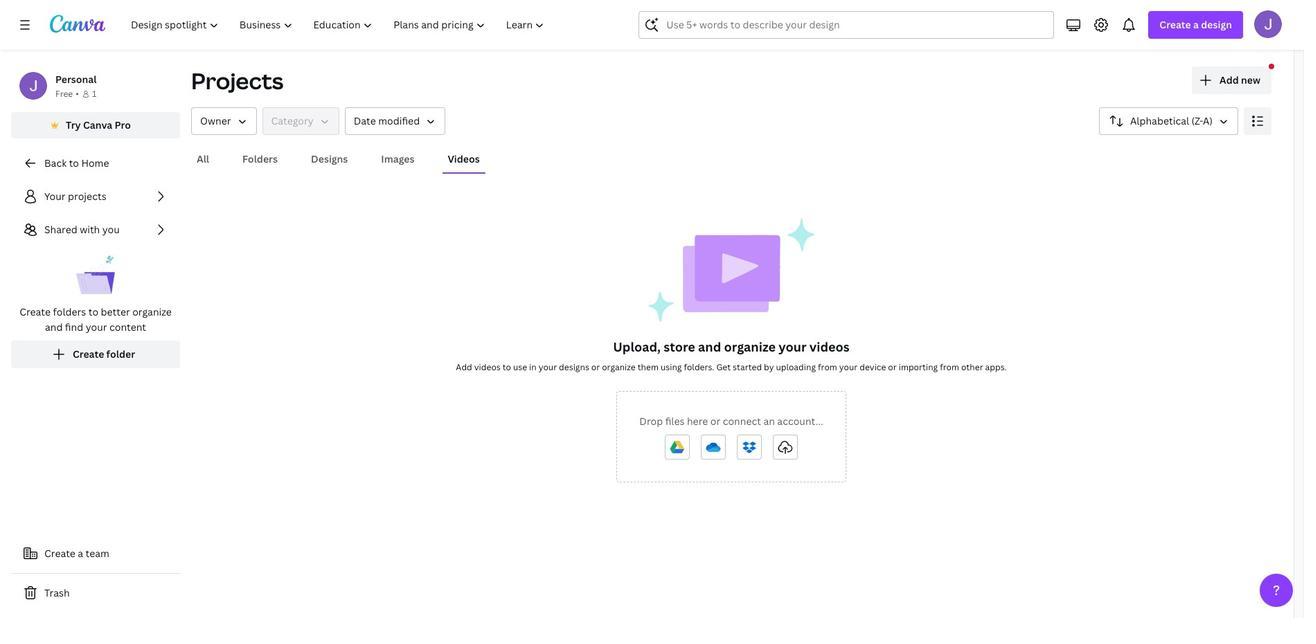 Task type: vqa. For each thing, say whether or not it's contained in the screenshot.
Stephanie Aranda image
no



Task type: locate. For each thing, give the bounding box(es) containing it.
or right 'designs'
[[592, 362, 600, 373]]

here
[[687, 415, 708, 428]]

1 vertical spatial add
[[456, 362, 472, 373]]

0 vertical spatial organize
[[132, 306, 172, 319]]

Category button
[[262, 107, 339, 135]]

and left find
[[45, 321, 63, 334]]

0 horizontal spatial videos
[[474, 362, 501, 373]]

your right in
[[539, 362, 557, 373]]

a left team
[[78, 547, 83, 560]]

1 vertical spatial to
[[89, 306, 98, 319]]

all
[[197, 152, 209, 166]]

your up uploading
[[779, 339, 807, 355]]

or
[[592, 362, 600, 373], [888, 362, 897, 373], [711, 415, 721, 428]]

create folders to better organize and find your content
[[19, 306, 172, 334]]

2 horizontal spatial or
[[888, 362, 897, 373]]

1 horizontal spatial to
[[89, 306, 98, 319]]

to left use on the bottom left of page
[[503, 362, 511, 373]]

started
[[733, 362, 762, 373]]

create left team
[[44, 547, 75, 560]]

shared with you link
[[11, 216, 180, 244]]

create inside dropdown button
[[1160, 18, 1191, 31]]

to right back
[[69, 157, 79, 170]]

your inside create folders to better organize and find your content
[[86, 321, 107, 334]]

2 from from the left
[[940, 362, 960, 373]]

category
[[271, 114, 314, 127]]

designs
[[559, 362, 589, 373]]

a left design
[[1194, 18, 1199, 31]]

0 horizontal spatial organize
[[132, 306, 172, 319]]

add new button
[[1192, 67, 1272, 94]]

a
[[1194, 18, 1199, 31], [78, 547, 83, 560]]

1 horizontal spatial videos
[[810, 339, 850, 355]]

back to home
[[44, 157, 109, 170]]

and up the folders. on the right
[[698, 339, 721, 355]]

1 vertical spatial a
[[78, 547, 83, 560]]

0 horizontal spatial a
[[78, 547, 83, 560]]

to
[[69, 157, 79, 170], [89, 306, 98, 319], [503, 362, 511, 373]]

from
[[818, 362, 837, 373], [940, 362, 960, 373]]

1 vertical spatial and
[[698, 339, 721, 355]]

Owner button
[[191, 107, 257, 135]]

or right here
[[711, 415, 721, 428]]

free
[[55, 88, 73, 100]]

in
[[529, 362, 537, 373]]

add
[[1220, 73, 1239, 87], [456, 362, 472, 373]]

store
[[664, 339, 695, 355]]

1 horizontal spatial organize
[[602, 362, 636, 373]]

from right uploading
[[818, 362, 837, 373]]

0 vertical spatial and
[[45, 321, 63, 334]]

0 vertical spatial add
[[1220, 73, 1239, 87]]

create folder
[[73, 348, 135, 361]]

organize
[[132, 306, 172, 319], [724, 339, 776, 355], [602, 362, 636, 373]]

videos up uploading
[[810, 339, 850, 355]]

2 horizontal spatial to
[[503, 362, 511, 373]]

free •
[[55, 88, 79, 100]]

0 vertical spatial to
[[69, 157, 79, 170]]

folder
[[106, 348, 135, 361]]

add left new
[[1220, 73, 1239, 87]]

create a design button
[[1149, 11, 1244, 39]]

alphabetical
[[1131, 114, 1190, 127]]

1 horizontal spatial and
[[698, 339, 721, 355]]

shared
[[44, 223, 77, 236]]

to inside upload, store and organize your videos add videos to use in your designs or organize them using folders. get started by uploading from your device or importing from other apps.
[[503, 362, 511, 373]]

folders.
[[684, 362, 715, 373]]

create inside button
[[44, 547, 75, 560]]

back to home link
[[11, 150, 180, 177]]

1 horizontal spatial from
[[940, 362, 960, 373]]

uploading
[[776, 362, 816, 373]]

your
[[86, 321, 107, 334], [779, 339, 807, 355], [539, 362, 557, 373], [839, 362, 858, 373]]

1
[[92, 88, 96, 100]]

a inside dropdown button
[[1194, 18, 1199, 31]]

date modified
[[354, 114, 420, 127]]

and
[[45, 321, 63, 334], [698, 339, 721, 355]]

Date modified button
[[345, 107, 446, 135]]

add left use on the bottom left of page
[[456, 362, 472, 373]]

or right device
[[888, 362, 897, 373]]

0 horizontal spatial add
[[456, 362, 472, 373]]

from left other
[[940, 362, 960, 373]]

videos left use on the bottom left of page
[[474, 362, 501, 373]]

organize up content
[[132, 306, 172, 319]]

a inside button
[[78, 547, 83, 560]]

upload, store and organize your videos add videos to use in your designs or organize them using folders. get started by uploading from your device or importing from other apps.
[[456, 339, 1007, 373]]

date
[[354, 114, 376, 127]]

a for team
[[78, 547, 83, 560]]

organize up started
[[724, 339, 776, 355]]

and inside upload, store and organize your videos add videos to use in your designs or organize them using folders. get started by uploading from your device or importing from other apps.
[[698, 339, 721, 355]]

trash link
[[11, 580, 180, 608]]

0 horizontal spatial from
[[818, 362, 837, 373]]

0 vertical spatial videos
[[810, 339, 850, 355]]

images button
[[376, 146, 420, 173]]

account...
[[778, 415, 823, 428]]

personal
[[55, 73, 97, 86]]

1 vertical spatial organize
[[724, 339, 776, 355]]

to left better
[[89, 306, 98, 319]]

back
[[44, 157, 67, 170]]

create inside create folders to better organize and find your content
[[19, 306, 51, 319]]

videos
[[810, 339, 850, 355], [474, 362, 501, 373]]

0 vertical spatial a
[[1194, 18, 1199, 31]]

drop
[[640, 415, 663, 428]]

1 horizontal spatial a
[[1194, 18, 1199, 31]]

by
[[764, 362, 774, 373]]

create for create a design
[[1160, 18, 1191, 31]]

videos button
[[442, 146, 485, 173]]

2 vertical spatial to
[[503, 362, 511, 373]]

create down find
[[73, 348, 104, 361]]

alphabetical (z-a)
[[1131, 114, 1213, 127]]

content
[[109, 321, 146, 334]]

canva
[[83, 118, 112, 132]]

use
[[513, 362, 527, 373]]

0 horizontal spatial to
[[69, 157, 79, 170]]

create for create folder
[[73, 348, 104, 361]]

None search field
[[639, 11, 1055, 39]]

create for create a team
[[44, 547, 75, 560]]

0 horizontal spatial and
[[45, 321, 63, 334]]

a)
[[1203, 114, 1213, 127]]

create inside button
[[73, 348, 104, 361]]

1 horizontal spatial add
[[1220, 73, 1239, 87]]

find
[[65, 321, 83, 334]]

try
[[66, 118, 81, 132]]

create left design
[[1160, 18, 1191, 31]]

create a team button
[[11, 540, 180, 568]]

create
[[1160, 18, 1191, 31], [19, 306, 51, 319], [73, 348, 104, 361], [44, 547, 75, 560]]

organize down upload,
[[602, 362, 636, 373]]

your right find
[[86, 321, 107, 334]]

try canva pro button
[[11, 112, 180, 139]]

2 horizontal spatial organize
[[724, 339, 776, 355]]

your left device
[[839, 362, 858, 373]]

list
[[11, 183, 180, 369]]

1 vertical spatial videos
[[474, 362, 501, 373]]

add inside dropdown button
[[1220, 73, 1239, 87]]

create left folders
[[19, 306, 51, 319]]

folders
[[243, 152, 278, 166]]

2 vertical spatial organize
[[602, 362, 636, 373]]



Task type: describe. For each thing, give the bounding box(es) containing it.
owner
[[200, 114, 231, 127]]

to inside create folders to better organize and find your content
[[89, 306, 98, 319]]

Search search field
[[667, 12, 1027, 38]]

modified
[[378, 114, 420, 127]]

other
[[962, 362, 983, 373]]

shared with you
[[44, 223, 120, 236]]

add inside upload, store and organize your videos add videos to use in your designs or organize them using folders. get started by uploading from your device or importing from other apps.
[[456, 362, 472, 373]]

connect
[[723, 415, 761, 428]]

importing
[[899, 362, 938, 373]]

try canva pro
[[66, 118, 131, 132]]

them
[[638, 362, 659, 373]]

1 from from the left
[[818, 362, 837, 373]]

jacob simon image
[[1255, 10, 1282, 38]]

list containing your projects
[[11, 183, 180, 369]]

using
[[661, 362, 682, 373]]

trash
[[44, 587, 70, 600]]

pro
[[115, 118, 131, 132]]

create a team
[[44, 547, 109, 560]]

videos
[[448, 152, 480, 166]]

create for create folders to better organize and find your content
[[19, 306, 51, 319]]

images
[[381, 152, 415, 166]]

Sort by button
[[1099, 107, 1239, 135]]

upload,
[[613, 339, 661, 355]]

new
[[1241, 73, 1261, 87]]

get
[[717, 362, 731, 373]]

device
[[860, 362, 886, 373]]

design
[[1201, 18, 1232, 31]]

team
[[86, 547, 109, 560]]

and inside create folders to better organize and find your content
[[45, 321, 63, 334]]

projects
[[68, 190, 106, 203]]

create folder button
[[11, 341, 180, 369]]

apps.
[[986, 362, 1007, 373]]

top level navigation element
[[122, 11, 557, 39]]

projects
[[191, 66, 284, 96]]

(z-
[[1192, 114, 1203, 127]]

1 horizontal spatial or
[[711, 415, 721, 428]]

add new
[[1220, 73, 1261, 87]]

your projects link
[[11, 183, 180, 211]]

folders
[[53, 306, 86, 319]]

0 horizontal spatial or
[[592, 362, 600, 373]]

with
[[80, 223, 100, 236]]

a for design
[[1194, 18, 1199, 31]]

an
[[764, 415, 775, 428]]

home
[[81, 157, 109, 170]]

create a design
[[1160, 18, 1232, 31]]

•
[[76, 88, 79, 100]]

designs button
[[306, 146, 354, 173]]

your
[[44, 190, 66, 203]]

your projects
[[44, 190, 106, 203]]

you
[[102, 223, 120, 236]]

organize inside create folders to better organize and find your content
[[132, 306, 172, 319]]

files
[[665, 415, 685, 428]]

drop files here or connect an account...
[[640, 415, 823, 428]]

better
[[101, 306, 130, 319]]

all button
[[191, 146, 215, 173]]

folders button
[[237, 146, 283, 173]]

designs
[[311, 152, 348, 166]]



